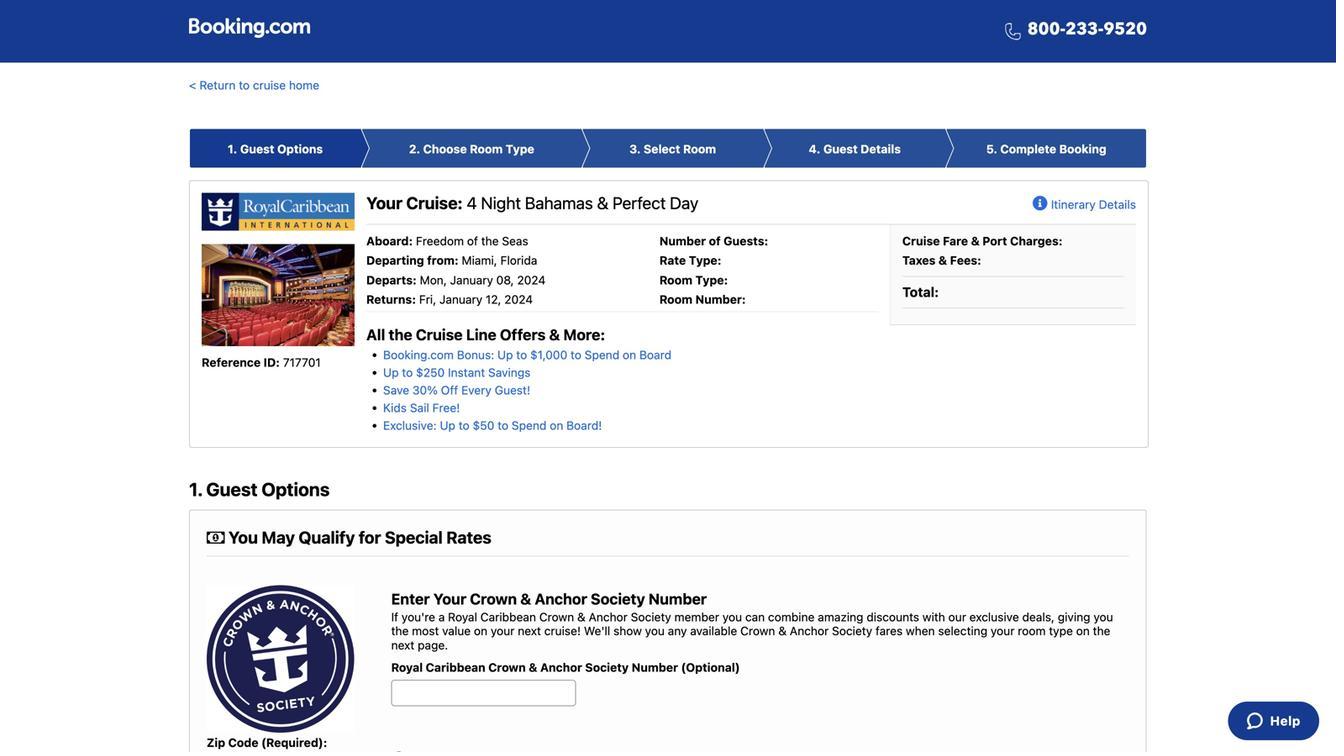 Task type: vqa. For each thing, say whether or not it's contained in the screenshot.
the inside the member you can combine amazing discounts with our exclusive deals, giving you the most value on your next cruise! We'll show you any available
yes



Task type: locate. For each thing, give the bounding box(es) containing it.
next
[[518, 624, 541, 638], [391, 638, 415, 652]]

spend down guest! at the left bottom of page
[[512, 419, 547, 433]]

details inside the itinerary details link
[[1099, 198, 1137, 212]]

to
[[239, 78, 250, 92], [516, 348, 527, 362], [571, 348, 582, 362], [402, 366, 413, 380], [459, 419, 470, 433], [498, 419, 509, 433]]

guest for guest details
[[824, 142, 858, 156]]

$50
[[473, 419, 495, 433]]

your up aboard:
[[367, 193, 403, 213]]

1 your from the left
[[491, 624, 515, 638]]

departing
[[367, 254, 424, 267]]

the down if on the left of the page
[[391, 624, 409, 638]]

royal down page.
[[391, 661, 423, 675]]

717701
[[283, 355, 321, 369]]

can
[[746, 610, 765, 624]]

line
[[466, 326, 497, 344]]

next down 'most' on the bottom of the page
[[391, 638, 415, 652]]

royal
[[448, 610, 477, 624], [391, 661, 423, 675]]

number down any
[[632, 661, 678, 675]]

freedom of the seas image
[[202, 244, 355, 346]]

details
[[861, 142, 901, 156], [1099, 198, 1137, 212]]

you
[[229, 528, 258, 547]]

4.
[[809, 142, 821, 156]]

& up $1,000
[[549, 326, 560, 344]]

cruise:
[[406, 193, 463, 213]]

itinerary details
[[1051, 198, 1137, 212]]

options down home
[[277, 142, 323, 156]]

1 vertical spatial your
[[434, 590, 467, 608]]

1 of from the left
[[467, 234, 478, 248]]

departs:
[[367, 273, 417, 287]]

& left port
[[971, 234, 980, 248]]

1 vertical spatial info circle image
[[393, 748, 411, 752]]

& left "fees:"
[[939, 254, 948, 267]]

0 horizontal spatial next
[[391, 638, 415, 652]]

on right value on the left bottom of the page
[[474, 624, 488, 638]]

crown down can
[[741, 624, 775, 638]]

type
[[1049, 624, 1073, 638]]

1 horizontal spatial cruise
[[903, 234, 940, 248]]

type: right rate
[[689, 254, 722, 267]]

0 horizontal spatial of
[[467, 234, 478, 248]]

you may qualify for special rates
[[225, 528, 492, 547]]

0 vertical spatial royal
[[448, 610, 477, 624]]

details right "itinerary"
[[1099, 198, 1137, 212]]

reference id: 717701
[[202, 355, 321, 369]]

0 vertical spatial type:
[[689, 254, 722, 267]]

january down 'miami,'
[[450, 273, 493, 287]]

you right giving
[[1094, 610, 1114, 624]]

instant
[[448, 366, 485, 380]]

january left '12,'
[[440, 293, 483, 306]]

1 vertical spatial cruise
[[416, 326, 463, 344]]

money image
[[207, 530, 225, 546]]

to down the booking.com
[[402, 366, 413, 380]]

your
[[491, 624, 515, 638], [991, 624, 1015, 638]]

1. guest options main content
[[181, 117, 1156, 752]]

fees:
[[950, 254, 982, 267]]

guest!
[[495, 383, 531, 397]]

0 horizontal spatial 1.
[[189, 478, 202, 500]]

your up the a
[[434, 590, 467, 608]]

08,
[[497, 273, 514, 287]]

4
[[467, 193, 477, 213]]

of inside aboard: freedom of the seas departing from: miami, florida departs: mon, january 08, 2024 returns: fri, january 12, 2024
[[467, 234, 478, 248]]

1 vertical spatial options
[[262, 478, 330, 500]]

1. guest options
[[228, 142, 323, 156], [189, 478, 330, 500]]

30%
[[413, 383, 438, 397]]

to right $50
[[498, 419, 509, 433]]

rate
[[660, 254, 686, 267]]

up up save
[[383, 366, 399, 380]]

spend down more:
[[585, 348, 620, 362]]

on left board! at the left of the page
[[550, 419, 563, 433]]

0 horizontal spatial your
[[491, 624, 515, 638]]

info circle image
[[1033, 196, 1051, 213], [393, 748, 411, 752]]

number for number
[[649, 590, 707, 608]]

1 vertical spatial royal
[[391, 661, 423, 675]]

0 vertical spatial your
[[367, 193, 403, 213]]

to down more:
[[571, 348, 582, 362]]

1 horizontal spatial up
[[440, 419, 456, 433]]

1 horizontal spatial details
[[1099, 198, 1137, 212]]

room
[[470, 142, 503, 156], [683, 142, 716, 156], [660, 273, 693, 287], [660, 293, 693, 306]]

page.
[[418, 638, 448, 652]]

anchor up we'll in the bottom of the page
[[589, 610, 628, 624]]

1. guest options up royal caribbean image
[[228, 142, 323, 156]]

seas
[[502, 234, 529, 248]]

enter
[[391, 590, 430, 608]]

1 horizontal spatial spend
[[585, 348, 620, 362]]

0 vertical spatial spend
[[585, 348, 620, 362]]

2.
[[409, 142, 420, 156]]

january
[[450, 273, 493, 287], [440, 293, 483, 306]]

we'll
[[584, 624, 611, 638]]

kids sail free! link
[[383, 401, 460, 415]]

up up savings
[[498, 348, 513, 362]]

save
[[383, 383, 409, 397]]

cruise up taxes
[[903, 234, 940, 248]]

enter your crown & anchor society number
[[391, 590, 707, 608]]

caribbean down enter your crown & anchor society number
[[481, 610, 536, 624]]

of up 'miami,'
[[467, 234, 478, 248]]

guest up you
[[206, 478, 258, 500]]

selecting
[[939, 624, 988, 638]]

on inside fares when selecting your room type on the next page.
[[1077, 624, 1090, 638]]

type: up the number:
[[696, 273, 728, 287]]

cruise fare & port charges: taxes & fees:
[[903, 234, 1063, 267]]

800-
[[1028, 17, 1066, 41]]

your down if you're a royal caribbean crown & anchor society
[[491, 624, 515, 638]]

bahamas
[[525, 193, 593, 213]]

your
[[367, 193, 403, 213], [434, 590, 467, 608]]

0 horizontal spatial your
[[367, 193, 403, 213]]

room
[[1018, 624, 1046, 638]]

1.
[[228, 142, 237, 156], [189, 478, 202, 500]]

crown up if you're a royal caribbean crown & anchor society
[[470, 590, 517, 608]]

0 vertical spatial info circle image
[[1033, 196, 1051, 213]]

next down if you're a royal caribbean crown & anchor society
[[518, 624, 541, 638]]

1 horizontal spatial of
[[709, 234, 721, 248]]

rates
[[447, 528, 492, 547]]

0 horizontal spatial up
[[383, 366, 399, 380]]

0 vertical spatial up
[[498, 348, 513, 362]]

sail
[[410, 401, 429, 415]]

you're
[[402, 610, 435, 624]]

fri,
[[419, 293, 436, 306]]

0 vertical spatial number
[[660, 234, 706, 248]]

cruise up the booking.com
[[416, 326, 463, 344]]

your down exclusive
[[991, 624, 1015, 638]]

you
[[723, 610, 742, 624], [1094, 610, 1114, 624], [645, 624, 665, 638]]

home
[[289, 78, 319, 92]]

& up we'll in the bottom of the page
[[577, 610, 586, 624]]

0 horizontal spatial you
[[645, 624, 665, 638]]

number:
[[696, 293, 746, 306]]

up down free!
[[440, 419, 456, 433]]

caribbean
[[481, 610, 536, 624], [426, 661, 486, 675]]

5. complete booking
[[987, 142, 1107, 156]]

2024 down 08,
[[505, 293, 533, 306]]

id:
[[264, 355, 280, 369]]

0 vertical spatial 1.
[[228, 142, 237, 156]]

number up member
[[649, 590, 707, 608]]

of left guests:
[[709, 234, 721, 248]]

cruise inside all the cruise line offers & more: booking.com bonus: up to $1,000 to spend on board up to $250 instant savings save 30% off every guest! kids sail free! exclusive: up to $50 to spend on board!
[[416, 326, 463, 344]]

itinerary details link
[[1033, 193, 1137, 217]]

you left any
[[645, 624, 665, 638]]

group
[[207, 736, 1130, 744]]

None text field
[[391, 680, 576, 707]]

options up may
[[262, 478, 330, 500]]

12,
[[486, 293, 501, 306]]

from:
[[427, 254, 459, 267]]

number up rate
[[660, 234, 706, 248]]

night
[[481, 193, 521, 213]]

if you're a royal caribbean crown & anchor society
[[391, 610, 672, 624]]

none text field inside 1. guest options main content
[[391, 680, 576, 707]]

offers
[[500, 326, 546, 344]]

next inside fares when selecting your room type on the next page.
[[391, 638, 415, 652]]

0 vertical spatial cruise
[[903, 234, 940, 248]]

1 horizontal spatial info circle image
[[1033, 196, 1051, 213]]

2 vertical spatial number
[[632, 661, 678, 675]]

1. guest options up you
[[189, 478, 330, 500]]

1 horizontal spatial your
[[434, 590, 467, 608]]

0 horizontal spatial cruise
[[416, 326, 463, 344]]

info circle image inside the itinerary details link
[[1033, 196, 1051, 213]]

any
[[668, 624, 687, 638]]

show
[[614, 624, 642, 638]]

the right type
[[1093, 624, 1111, 638]]

with
[[923, 610, 946, 624]]

3.
[[630, 142, 641, 156]]

2 your from the left
[[991, 624, 1015, 638]]

800-233-9520
[[1028, 17, 1147, 41]]

off
[[441, 383, 458, 397]]

1 horizontal spatial next
[[518, 624, 541, 638]]

3. select room
[[630, 142, 716, 156]]

0 horizontal spatial details
[[861, 142, 901, 156]]

the right all
[[389, 326, 413, 344]]

aboard: freedom of the seas departing from: miami, florida departs: mon, january 08, 2024 returns: fri, january 12, 2024
[[367, 234, 546, 306]]

you left can
[[723, 610, 742, 624]]

the inside aboard: freedom of the seas departing from: miami, florida departs: mon, january 08, 2024 returns: fri, january 12, 2024
[[481, 234, 499, 248]]

4. guest details
[[809, 142, 901, 156]]

1 vertical spatial number
[[649, 590, 707, 608]]

details right the 4.
[[861, 142, 901, 156]]

1 horizontal spatial your
[[991, 624, 1015, 638]]

the inside fares when selecting your room type on the next page.
[[1093, 624, 1111, 638]]

most
[[412, 624, 439, 638]]

0 horizontal spatial royal
[[391, 661, 423, 675]]

9520
[[1104, 17, 1147, 41]]

2 of from the left
[[709, 234, 721, 248]]

(required):
[[261, 736, 327, 750]]

group inside 1. guest options main content
[[207, 736, 1130, 744]]

on down giving
[[1077, 624, 1090, 638]]

type:
[[689, 254, 722, 267], [696, 273, 728, 287]]

freedom
[[416, 234, 464, 248]]

royal caribbean image
[[202, 193, 355, 231]]

2024 down florida
[[517, 273, 546, 287]]

your inside member you can combine amazing discounts with our exclusive deals, giving you the most value on your next cruise! we'll show you any available
[[491, 624, 515, 638]]

save 30% off every guest! link
[[383, 383, 531, 397]]

guest right the 4.
[[824, 142, 858, 156]]

1 vertical spatial details
[[1099, 198, 1137, 212]]

1 vertical spatial january
[[440, 293, 483, 306]]

the up 'miami,'
[[481, 234, 499, 248]]

caribbean down page.
[[426, 661, 486, 675]]

royal up value on the left bottom of the page
[[448, 610, 477, 624]]

guest down < return to cruise home link on the left of page
[[240, 142, 275, 156]]

cruise!
[[544, 624, 581, 638]]

cruise inside cruise fare & port charges: taxes & fees:
[[903, 234, 940, 248]]

number for number (optional)
[[632, 661, 678, 675]]

on
[[623, 348, 637, 362], [550, 419, 563, 433], [474, 624, 488, 638], [1077, 624, 1090, 638]]

1 vertical spatial spend
[[512, 419, 547, 433]]



Task type: describe. For each thing, give the bounding box(es) containing it.
member
[[675, 610, 720, 624]]

for
[[359, 528, 381, 547]]

0 horizontal spatial spend
[[512, 419, 547, 433]]

to left cruise
[[239, 78, 250, 92]]

233-
[[1066, 17, 1104, 41]]

more:
[[564, 326, 605, 344]]

your inside fares when selecting your room type on the next page.
[[991, 624, 1015, 638]]

charges:
[[1011, 234, 1063, 248]]

the inside member you can combine amazing discounts with our exclusive deals, giving you the most value on your next cruise! we'll show you any available
[[391, 624, 409, 638]]

itinerary
[[1051, 198, 1096, 212]]

miami,
[[462, 254, 497, 267]]

$1,000
[[531, 348, 568, 362]]

on left the board
[[623, 348, 637, 362]]

day
[[670, 193, 699, 213]]

1 vertical spatial caribbean
[[426, 661, 486, 675]]

type
[[506, 142, 535, 156]]

perfect
[[613, 193, 666, 213]]

guests:
[[724, 234, 769, 248]]

fares
[[876, 624, 903, 638]]

cruise
[[253, 78, 286, 92]]

board
[[640, 348, 672, 362]]

amazing
[[818, 610, 864, 624]]

booking.com home image
[[189, 17, 310, 39]]

your cruise: 4 night bahamas & perfect day
[[367, 193, 699, 213]]

up to $250 instant savings link
[[383, 366, 531, 380]]

of inside number of guests: rate type: room type: room number:
[[709, 234, 721, 248]]

booking.com bonus: up to $1,000 to spend on board link
[[383, 348, 672, 362]]

all the cruise line offers & more: booking.com bonus: up to $1,000 to spend on board up to $250 instant savings save 30% off every guest! kids sail free! exclusive: up to $50 to spend on board!
[[367, 326, 672, 433]]

to down offers
[[516, 348, 527, 362]]

anchor down combine
[[790, 624, 829, 638]]

return
[[200, 78, 236, 92]]

0 vertical spatial january
[[450, 273, 493, 287]]

fares when selecting your room type on the next page.
[[391, 624, 1111, 652]]

0 vertical spatial 2024
[[517, 273, 546, 287]]

2 horizontal spatial you
[[1094, 610, 1114, 624]]

0 vertical spatial options
[[277, 142, 323, 156]]

anchor down cruise! at bottom
[[540, 661, 582, 675]]

anchor up cruise! at bottom
[[535, 590, 588, 608]]

& down combine
[[779, 624, 787, 638]]

& down if you're a royal caribbean crown & anchor society
[[529, 661, 538, 675]]

(optional)
[[681, 661, 740, 675]]

on inside member you can combine amazing discounts with our exclusive deals, giving you the most value on your next cruise! we'll show you any available
[[474, 624, 488, 638]]

exclusive:
[[383, 419, 437, 433]]

code
[[228, 736, 259, 750]]

0 vertical spatial details
[[861, 142, 901, 156]]

qualify
[[299, 528, 355, 547]]

fare
[[943, 234, 968, 248]]

returns:
[[367, 293, 416, 306]]

to left $50
[[459, 419, 470, 433]]

zip code (required):
[[207, 736, 327, 750]]

& up if you're a royal caribbean crown & anchor society
[[521, 590, 531, 608]]

mon,
[[420, 273, 447, 287]]

1 horizontal spatial royal
[[448, 610, 477, 624]]

free!
[[433, 401, 460, 415]]

discounts
[[867, 610, 920, 624]]

number of guests: rate type: room type: room number:
[[660, 234, 769, 306]]

deals,
[[1023, 610, 1055, 624]]

port
[[983, 234, 1008, 248]]

1 vertical spatial type:
[[696, 273, 728, 287]]

$250
[[416, 366, 445, 380]]

crown & anchor society
[[741, 624, 873, 638]]

2 horizontal spatial up
[[498, 348, 513, 362]]

1 vertical spatial 1. guest options
[[189, 478, 330, 500]]

800-233-9520 link
[[998, 17, 1147, 42]]

booking
[[1060, 142, 1107, 156]]

aboard:
[[367, 234, 413, 248]]

1 vertical spatial up
[[383, 366, 399, 380]]

reference
[[202, 355, 261, 369]]

complete
[[1001, 142, 1057, 156]]

booking.com
[[383, 348, 454, 362]]

a
[[439, 610, 445, 624]]

if
[[391, 610, 399, 624]]

crown down if you're a royal caribbean crown & anchor society
[[489, 661, 526, 675]]

next inside member you can combine amazing discounts with our exclusive deals, giving you the most value on your next cruise! we'll show you any available
[[518, 624, 541, 638]]

1 horizontal spatial 1.
[[228, 142, 237, 156]]

board!
[[567, 419, 602, 433]]

kids
[[383, 401, 407, 415]]

< return to cruise home link
[[189, 78, 319, 92]]

the inside all the cruise line offers & more: booking.com bonus: up to $1,000 to spend on board up to $250 instant savings save 30% off every guest! kids sail free! exclusive: up to $50 to spend on board!
[[389, 326, 413, 344]]

5.
[[987, 142, 998, 156]]

giving
[[1058, 610, 1091, 624]]

1 vertical spatial 1.
[[189, 478, 202, 500]]

savings
[[488, 366, 531, 380]]

1 vertical spatial 2024
[[505, 293, 533, 306]]

<
[[189, 78, 196, 92]]

exclusive: up to $50 to spend on board! link
[[383, 419, 602, 433]]

value
[[442, 624, 471, 638]]

& left perfect
[[597, 193, 609, 213]]

available
[[690, 624, 737, 638]]

taxes
[[903, 254, 936, 267]]

crown up cruise! at bottom
[[540, 610, 574, 624]]

0 vertical spatial caribbean
[[481, 610, 536, 624]]

all
[[367, 326, 385, 344]]

1 horizontal spatial you
[[723, 610, 742, 624]]

0 horizontal spatial info circle image
[[393, 748, 411, 752]]

< return to cruise home
[[189, 78, 319, 92]]

2 vertical spatial up
[[440, 419, 456, 433]]

0 vertical spatial 1. guest options
[[228, 142, 323, 156]]

number inside number of guests: rate type: room type: room number:
[[660, 234, 706, 248]]

exclusive
[[970, 610, 1020, 624]]

guest for guest options
[[240, 142, 275, 156]]

when
[[906, 624, 935, 638]]

& inside all the cruise line offers & more: booking.com bonus: up to $1,000 to spend on board up to $250 instant savings save 30% off every guest! kids sail free! exclusive: up to $50 to spend on board!
[[549, 326, 560, 344]]



